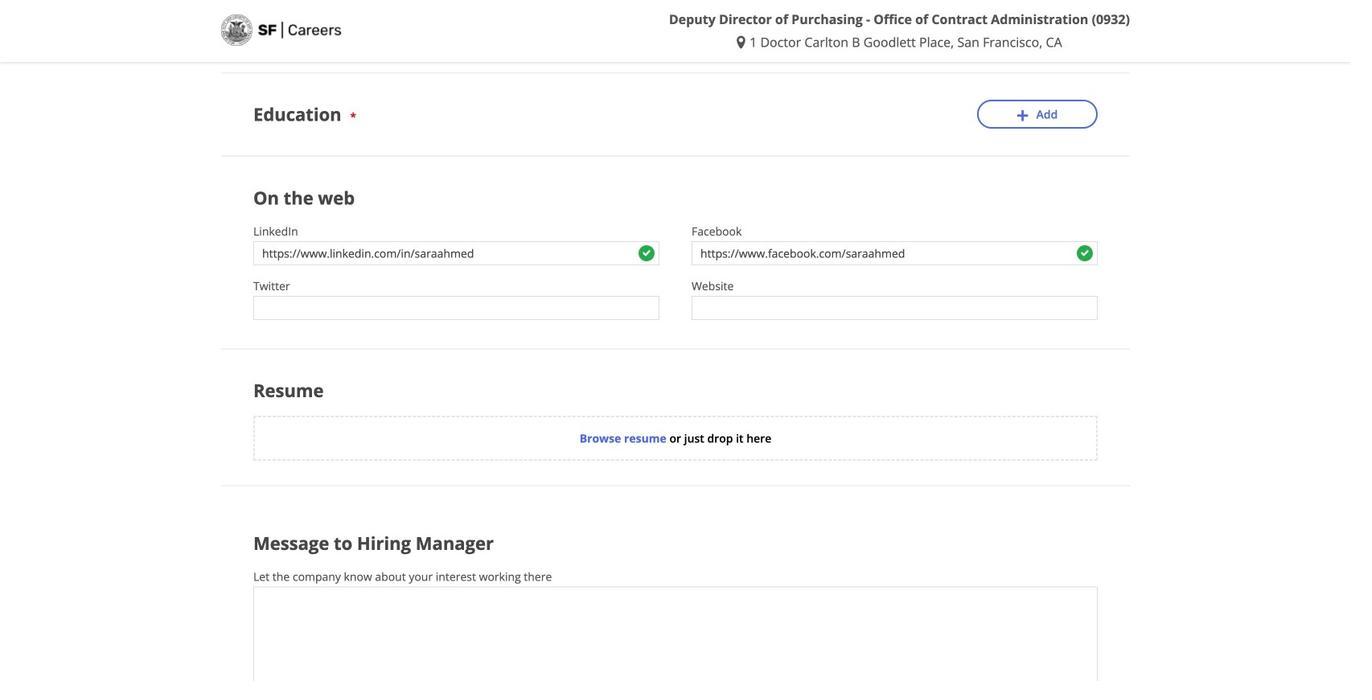 Task type: locate. For each thing, give the bounding box(es) containing it.
city and county of san francisco logo image
[[221, 14, 342, 46]]



Task type: describe. For each thing, give the bounding box(es) containing it.
location image
[[737, 36, 750, 49]]



Task type: vqa. For each thing, say whether or not it's contained in the screenshot.
linkedin logo
no



